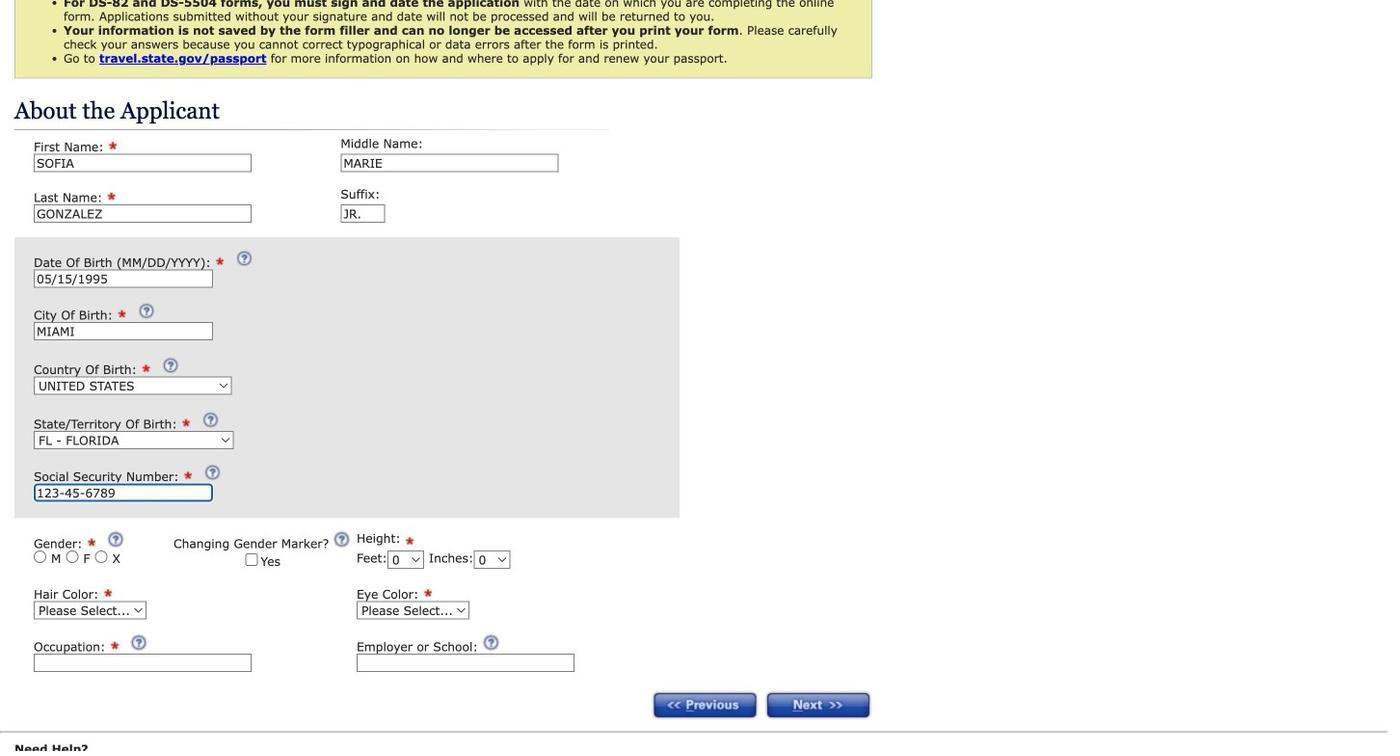 Task type: describe. For each thing, give the bounding box(es) containing it.
first name is required image
[[108, 136, 121, 150]]

gender is required image
[[87, 533, 99, 547]]

last name is required image
[[107, 187, 119, 201]]

city of birth is required image
[[117, 304, 130, 319]]

state/territory of birth is required image
[[181, 413, 194, 428]]

date of birth is required image
[[215, 252, 228, 266]]



Task type: locate. For each thing, give the bounding box(es) containing it.
eye color is required image
[[423, 583, 436, 598]]

None radio
[[95, 551, 108, 563]]

occupation is required image
[[110, 636, 122, 650]]

None text field
[[341, 154, 559, 172], [34, 269, 213, 288], [34, 322, 213, 340], [34, 484, 213, 502], [341, 154, 559, 172], [34, 269, 213, 288], [34, 322, 213, 340], [34, 484, 213, 502]]

country of birth is required image
[[141, 359, 154, 373]]

ssn is required image
[[183, 466, 196, 480]]

hair color is required image
[[103, 583, 115, 598]]

None image field
[[236, 250, 253, 267], [138, 302, 155, 320], [162, 357, 179, 374], [202, 411, 219, 429], [204, 464, 221, 481], [107, 531, 125, 548], [333, 531, 351, 548], [130, 634, 148, 651], [482, 634, 500, 651], [651, 690, 759, 720], [765, 690, 873, 720], [236, 250, 253, 267], [138, 302, 155, 320], [162, 357, 179, 374], [202, 411, 219, 429], [204, 464, 221, 481], [107, 531, 125, 548], [333, 531, 351, 548], [130, 634, 148, 651], [482, 634, 500, 651], [651, 690, 759, 720], [765, 690, 873, 720]]

height is required image
[[405, 531, 418, 546]]

None checkbox
[[245, 553, 258, 566]]

None text field
[[34, 154, 252, 172], [34, 204, 252, 223], [341, 204, 385, 223], [34, 654, 252, 672], [357, 654, 575, 672], [34, 154, 252, 172], [34, 204, 252, 223], [341, 204, 385, 223], [34, 654, 252, 672], [357, 654, 575, 672]]

None radio
[[34, 551, 46, 563], [66, 551, 78, 563], [34, 551, 46, 563], [66, 551, 78, 563]]



